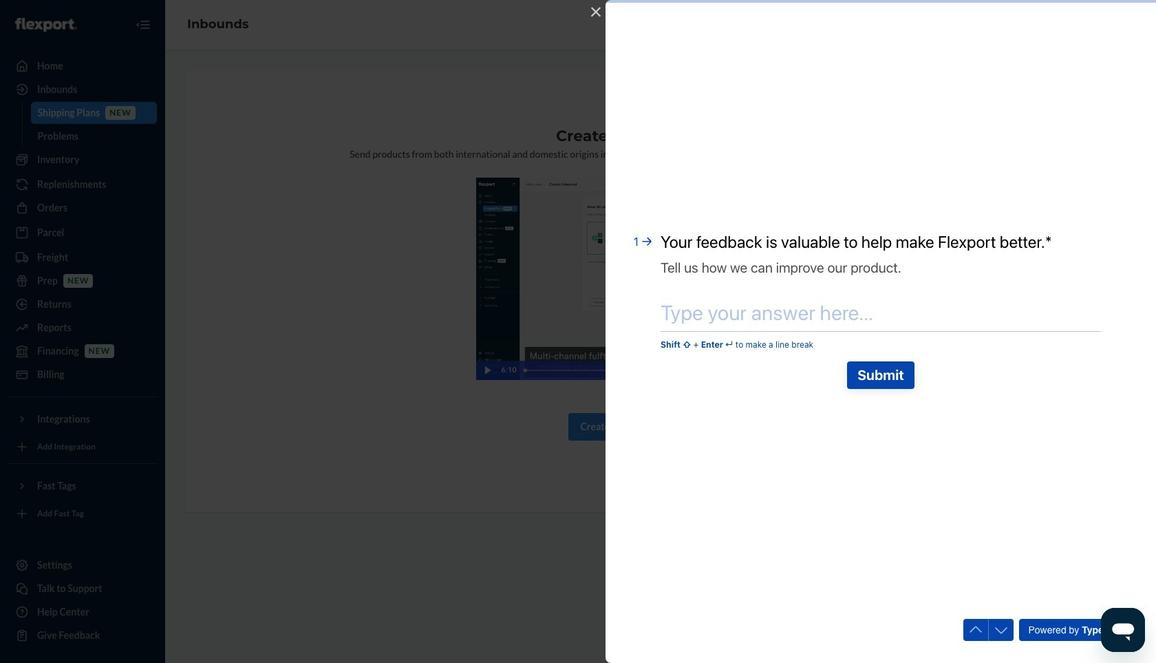 Task type: locate. For each thing, give the bounding box(es) containing it.
video thumbnail image
[[476, 178, 836, 380], [476, 178, 836, 380]]

video element
[[476, 178, 836, 380]]



Task type: describe. For each thing, give the bounding box(es) containing it.
close navigation image
[[135, 17, 152, 33]]

flexport logo image
[[15, 18, 77, 31]]



Task type: vqa. For each thing, say whether or not it's contained in the screenshot.
close navigation icon
yes



